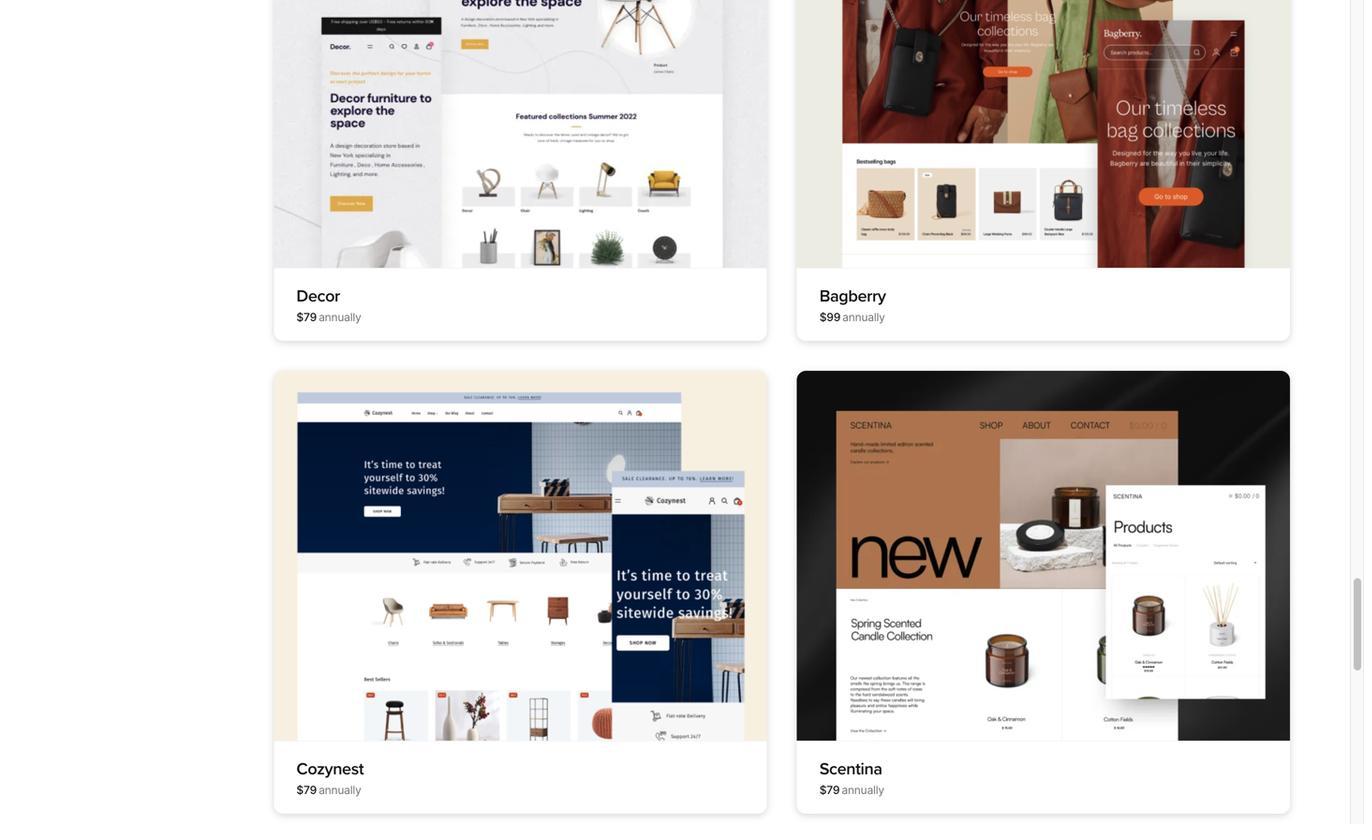 Task type: locate. For each thing, give the bounding box(es) containing it.
annually down the bagberry link
[[842, 311, 885, 324]]

annually inside scentina $79 annually
[[842, 784, 884, 797]]

annually for decor
[[319, 311, 361, 324]]

$79 down cozynest
[[296, 784, 317, 797]]

$79 inside decor $79 annually
[[296, 311, 317, 324]]

annually down cozynest
[[319, 784, 361, 797]]

cozynest link
[[296, 759, 364, 780]]

annually down scentina link
[[842, 784, 884, 797]]

annually for cozynest
[[319, 784, 361, 797]]

$79 inside cozynest $79 annually
[[296, 784, 317, 797]]

annually inside cozynest $79 annually
[[319, 784, 361, 797]]

cozynest
[[296, 759, 364, 780]]

$79
[[296, 311, 317, 324], [296, 784, 317, 797], [820, 784, 840, 797]]

$79 for scentina
[[820, 784, 840, 797]]

scentina link
[[820, 759, 882, 780]]

$79 down decor
[[296, 311, 317, 324]]

$79 down scentina link
[[820, 784, 840, 797]]

annually
[[319, 311, 361, 324], [842, 311, 885, 324], [319, 784, 361, 797], [842, 784, 884, 797]]

annually down decor 'link'
[[319, 311, 361, 324]]

annually for bagberry
[[842, 311, 885, 324]]

$79 inside scentina $79 annually
[[820, 784, 840, 797]]

annually inside bagberry $99 annually
[[842, 311, 885, 324]]

annually inside decor $79 annually
[[319, 311, 361, 324]]



Task type: describe. For each thing, give the bounding box(es) containing it.
annually for scentina
[[842, 784, 884, 797]]

cozynest $79 annually
[[296, 759, 364, 797]]

scentina
[[820, 759, 882, 780]]

$99
[[820, 311, 841, 324]]

bagberry
[[820, 286, 886, 307]]

scentina $79 annually
[[820, 759, 884, 797]]

$79 for cozynest
[[296, 784, 317, 797]]

decor $79 annually
[[296, 286, 361, 324]]

bagberry $99 annually
[[820, 286, 886, 324]]

decor
[[296, 286, 340, 307]]

bagberry link
[[820, 286, 886, 307]]

decor link
[[296, 286, 340, 307]]

$79 for decor
[[296, 311, 317, 324]]



Task type: vqa. For each thing, say whether or not it's contained in the screenshot.


